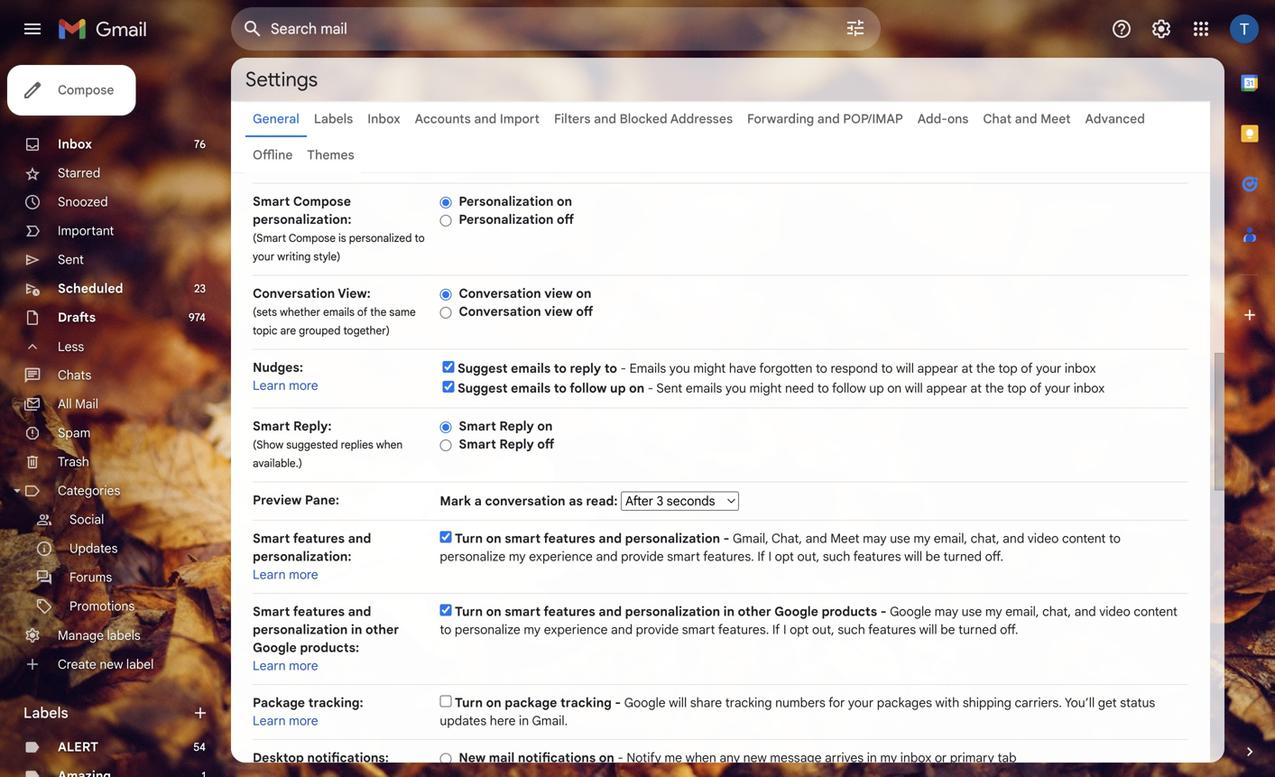 Task type: describe. For each thing, give the bounding box(es) containing it.
video inside google may use my email, chat, and video content to personalize my experience and provide smart features. if i opt out, such features will be turned off.
[[1099, 604, 1131, 620]]

advanced
[[1085, 111, 1145, 127]]

status
[[1120, 695, 1155, 711]]

accounts and import link
[[415, 111, 540, 127]]

smart reply: (show suggested replies when available.)
[[253, 418, 403, 470]]

chats
[[58, 367, 91, 383]]

suggest for suggest emails to reply to - emails you might have forgotten to respond to will appear at the top of your inbox
[[458, 361, 508, 376]]

compose button
[[7, 65, 136, 116]]

message
[[770, 750, 822, 766]]

be inside google may use my email, chat, and video content to personalize my experience and provide smart features. if i opt out, such features will be turned off.
[[941, 622, 955, 638]]

learn inside smart features and personalization: learn more
[[253, 567, 286, 583]]

features inside gmail, chat, and meet may use my email, chat, and video content to personalize my experience and provide smart features. if i opt out, such features will be turned off.
[[853, 549, 901, 564]]

filters and blocked addresses link
[[554, 111, 733, 127]]

Conversation view off radio
[[440, 306, 452, 319]]

have
[[729, 361, 756, 376]]

smart reply off
[[459, 436, 554, 452]]

0 vertical spatial appear
[[917, 361, 958, 376]]

sent inside labels "navigation"
[[58, 252, 84, 268]]

forwarding and pop/imap link
[[747, 111, 903, 127]]

gmail, chat, and meet may use my email, chat, and video content to personalize my experience and provide smart features. if i opt out, such features will be turned off.
[[440, 531, 1121, 564]]

scheduled
[[58, 281, 123, 296]]

gmail,
[[733, 531, 769, 546]]

1 vertical spatial compose
[[293, 194, 351, 209]]

package
[[253, 695, 305, 711]]

is
[[338, 231, 346, 245]]

2 up from the left
[[869, 380, 884, 396]]

reply
[[570, 361, 601, 376]]

smart for smart features and personalization: learn more
[[253, 531, 290, 546]]

as
[[569, 493, 583, 509]]

reply:
[[293, 418, 332, 434]]

here
[[490, 713, 516, 729]]

spam
[[58, 425, 91, 441]]

categories link
[[58, 483, 120, 499]]

1 vertical spatial of
[[1021, 361, 1033, 376]]

manage labels link
[[58, 627, 141, 643]]

inbox for rightmost inbox link
[[368, 111, 400, 127]]

features down turn on smart features and personalization -
[[544, 604, 595, 620]]

promotions link
[[69, 598, 135, 614]]

forgotten
[[759, 361, 813, 376]]

with
[[935, 695, 960, 711]]

of inside conversation view: (sets whether emails of the same topic are grouped together)
[[357, 305, 368, 319]]

in right arrives
[[867, 750, 877, 766]]

social
[[69, 512, 104, 527]]

personalization for in
[[625, 604, 720, 620]]

emails inside conversation view: (sets whether emails of the same topic are grouped together)
[[323, 305, 354, 319]]

snoozed link
[[58, 194, 108, 210]]

Personalization on radio
[[440, 196, 452, 209]]

drafts
[[58, 310, 96, 325]]

to inside smart compose personalization: (smart compose is personalized to your writing style)
[[415, 231, 425, 245]]

or
[[935, 750, 947, 766]]

preview
[[253, 492, 302, 508]]

turn for turn on smart features and personalization in other google products -
[[455, 604, 483, 620]]

support image
[[1111, 18, 1133, 40]]

opt inside google may use my email, chat, and video content to personalize my experience and provide smart features. if i opt out, such features will be turned off.
[[790, 622, 809, 638]]

Search mail text field
[[271, 20, 794, 38]]

0 vertical spatial top
[[998, 361, 1018, 376]]

desktop notifications:
[[253, 750, 389, 766]]

style)
[[314, 250, 341, 264]]

filters
[[554, 111, 591, 127]]

personalization off
[[459, 212, 574, 227]]

features. inside gmail, chat, and meet may use my email, chat, and video content to personalize my experience and provide smart features. if i opt out, such features will be turned off.
[[703, 549, 754, 564]]

desktop
[[253, 750, 304, 766]]

mark
[[440, 493, 471, 509]]

learn more link for nudges:
[[253, 378, 318, 393]]

google may use my email, chat, and video content to personalize my experience and provide smart features. if i opt out, such features will be turned off.
[[440, 604, 1178, 638]]

in inside smart features and personalization in other google products: learn more
[[351, 622, 362, 638]]

chat and meet
[[983, 111, 1071, 127]]

2 vertical spatial compose
[[289, 231, 336, 245]]

accounts
[[415, 111, 471, 127]]

0 vertical spatial meet
[[1041, 111, 1071, 127]]

alert
[[58, 739, 98, 755]]

1 vertical spatial you
[[725, 380, 746, 396]]

features inside google may use my email, chat, and video content to personalize my experience and provide smart features. if i opt out, such features will be turned off.
[[868, 622, 916, 638]]

0 vertical spatial other
[[738, 604, 771, 620]]

1 vertical spatial the
[[976, 361, 995, 376]]

will inside gmail, chat, and meet may use my email, chat, and video content to personalize my experience and provide smart features. if i opt out, such features will be turned off.
[[904, 549, 922, 564]]

1 vertical spatial top
[[1007, 380, 1027, 396]]

shipping
[[963, 695, 1012, 711]]

personalize inside gmail, chat, and meet may use my email, chat, and video content to personalize my experience and provide smart features. if i opt out, such features will be turned off.
[[440, 549, 506, 564]]

1 vertical spatial might
[[749, 380, 782, 396]]

smart inside google may use my email, chat, and video content to personalize my experience and provide smart features. if i opt out, such features will be turned off.
[[682, 622, 715, 638]]

in down gmail, on the right of the page
[[723, 604, 735, 620]]

23
[[194, 282, 206, 296]]

suggest for suggest emails to follow up on - sent emails you might need to follow up on will appear at the top of your inbox
[[458, 380, 508, 396]]

labels link
[[314, 111, 353, 127]]

video inside gmail, chat, and meet may use my email, chat, and video content to personalize my experience and provide smart features. if i opt out, such features will be turned off.
[[1028, 531, 1059, 546]]

numbers
[[775, 695, 826, 711]]

may inside google may use my email, chat, and video content to personalize my experience and provide smart features. if i opt out, such features will be turned off.
[[935, 604, 958, 620]]

(sets
[[253, 305, 277, 319]]

themes
[[307, 147, 354, 163]]

starred link
[[58, 165, 100, 181]]

topic
[[253, 324, 277, 338]]

view:
[[338, 286, 371, 301]]

need
[[785, 380, 814, 396]]

important link
[[58, 223, 114, 239]]

more inside package tracking: learn more
[[289, 713, 318, 729]]

manage labels
[[58, 627, 141, 643]]

label
[[126, 656, 154, 672]]

content inside google may use my email, chat, and video content to personalize my experience and provide smart features. if i opt out, such features will be turned off.
[[1134, 604, 1178, 620]]

drafts link
[[58, 310, 96, 325]]

suggest emails to reply to - emails you might have forgotten to respond to will appear at the top of your inbox
[[458, 361, 1096, 376]]

features inside smart features and personalization in other google products: learn more
[[293, 604, 345, 620]]

new
[[459, 750, 486, 766]]

use inside google may use my email, chat, and video content to personalize my experience and provide smart features. if i opt out, such features will be turned off.
[[962, 604, 982, 620]]

all mail link
[[58, 396, 98, 412]]

tracking:
[[308, 695, 363, 711]]

0 vertical spatial inbox
[[1065, 361, 1096, 376]]

promotions
[[69, 598, 135, 614]]

packages
[[877, 695, 932, 711]]

filters and blocked addresses
[[554, 111, 733, 127]]

New mail notifications on radio
[[440, 752, 452, 766]]

offline
[[253, 147, 293, 163]]

forums
[[69, 569, 112, 585]]

your inside google will share tracking numbers for your packages with shipping carriers. you'll get status updates here in gmail.
[[848, 695, 874, 711]]

settings image
[[1151, 18, 1172, 40]]

Conversation view on radio
[[440, 288, 452, 301]]

1 vertical spatial inbox link
[[58, 136, 92, 152]]

the inside conversation view: (sets whether emails of the same topic are grouped together)
[[370, 305, 387, 319]]

1 up from the left
[[610, 380, 626, 396]]

turn on package tracking -
[[455, 695, 624, 711]]

more inside nudges: learn more
[[289, 378, 318, 393]]

conversation for conversation view on
[[459, 286, 541, 301]]

use inside gmail, chat, and meet may use my email, chat, and video content to personalize my experience and provide smart features. if i opt out, such features will be turned off.
[[890, 531, 910, 546]]

email, inside google may use my email, chat, and video content to personalize my experience and provide smart features. if i opt out, such features will be turned off.
[[1006, 604, 1039, 620]]

new mail notifications on - notify me when any new message arrives in my inbox or primary tab
[[459, 750, 1017, 766]]

2 vertical spatial of
[[1030, 380, 1042, 396]]

nudges: learn more
[[253, 360, 318, 393]]

personalization: inside smart compose personalization: (smart compose is personalized to your writing style)
[[253, 212, 351, 227]]

learn inside nudges: learn more
[[253, 378, 286, 393]]

turned inside gmail, chat, and meet may use my email, chat, and video content to personalize my experience and provide smart features. if i opt out, such features will be turned off.
[[944, 549, 982, 564]]

76
[[194, 138, 206, 151]]

general link
[[253, 111, 299, 127]]

i inside google may use my email, chat, and video content to personalize my experience and provide smart features. if i opt out, such features will be turned off.
[[783, 622, 787, 638]]

google inside google may use my email, chat, and video content to personalize my experience and provide smart features. if i opt out, such features will be turned off.
[[890, 604, 931, 620]]

1 vertical spatial at
[[970, 380, 982, 396]]

to inside gmail, chat, and meet may use my email, chat, and video content to personalize my experience and provide smart features. if i opt out, such features will be turned off.
[[1109, 531, 1121, 546]]

when inside smart reply: (show suggested replies when available.)
[[376, 438, 403, 452]]

trash link
[[58, 454, 89, 470]]

may inside gmail, chat, and meet may use my email, chat, and video content to personalize my experience and provide smart features. if i opt out, such features will be turned off.
[[863, 531, 887, 546]]

add-ons link
[[918, 111, 969, 127]]

settings
[[245, 67, 318, 92]]

be inside gmail, chat, and meet may use my email, chat, and video content to personalize my experience and provide smart features. if i opt out, such features will be turned off.
[[926, 549, 940, 564]]

blocked
[[620, 111, 667, 127]]

mark a conversation as read:
[[440, 493, 621, 509]]

respond
[[831, 361, 878, 376]]

0 vertical spatial off
[[557, 212, 574, 227]]

get
[[1098, 695, 1117, 711]]

labels heading
[[23, 704, 191, 722]]

0 vertical spatial at
[[962, 361, 973, 376]]

smart reply on
[[459, 418, 553, 434]]

important
[[58, 223, 114, 239]]

reply for off
[[499, 436, 534, 452]]

0 vertical spatial might
[[693, 361, 726, 376]]

1 vertical spatial when
[[686, 750, 716, 766]]

provide inside google may use my email, chat, and video content to personalize my experience and provide smart features. if i opt out, such features will be turned off.
[[636, 622, 679, 638]]

1 vertical spatial appear
[[926, 380, 967, 396]]

notifications
[[518, 750, 596, 766]]

1 horizontal spatial inbox link
[[368, 111, 400, 127]]

conversation for conversation view: (sets whether emails of the same topic are grouped together)
[[253, 286, 335, 301]]

products
[[822, 604, 877, 620]]

personalize inside google may use my email, chat, and video content to personalize my experience and provide smart features. if i opt out, such features will be turned off.
[[455, 622, 521, 638]]

meet inside gmail, chat, and meet may use my email, chat, and video content to personalize my experience and provide smart features. if i opt out, such features will be turned off.
[[830, 531, 860, 546]]

tracking for share
[[725, 695, 772, 711]]

create new label
[[58, 656, 154, 672]]



Task type: locate. For each thing, give the bounding box(es) containing it.
2 vertical spatial personalization
[[253, 622, 348, 638]]

inbox link right labels link on the left of page
[[368, 111, 400, 127]]

smart
[[253, 194, 290, 209], [253, 418, 290, 434], [459, 418, 496, 434], [459, 436, 496, 452], [253, 531, 290, 546], [253, 604, 290, 620]]

updates
[[440, 713, 487, 729]]

meet right chat,
[[830, 531, 860, 546]]

1 vertical spatial personalize
[[455, 622, 521, 638]]

features up products
[[853, 549, 901, 564]]

1 horizontal spatial if
[[772, 622, 780, 638]]

off. inside google may use my email, chat, and video content to personalize my experience and provide smart features. if i opt out, such features will be turned off.
[[1000, 622, 1018, 638]]

reply for on
[[499, 418, 534, 434]]

0 vertical spatial suggest
[[458, 361, 508, 376]]

package tracking: learn more
[[253, 695, 363, 729]]

offline link
[[253, 147, 293, 163]]

0 vertical spatial inbox
[[368, 111, 400, 127]]

and inside smart features and personalization: learn more
[[348, 531, 371, 546]]

will inside google may use my email, chat, and video content to personalize my experience and provide smart features. if i opt out, such features will be turned off.
[[919, 622, 937, 638]]

and
[[474, 111, 497, 127], [594, 111, 616, 127], [817, 111, 840, 127], [1015, 111, 1037, 127], [348, 531, 371, 546], [599, 531, 622, 546], [806, 531, 827, 546], [1003, 531, 1025, 546], [596, 549, 618, 564], [348, 604, 371, 620], [599, 604, 622, 620], [1074, 604, 1096, 620], [611, 622, 633, 638]]

0 horizontal spatial follow
[[570, 380, 607, 396]]

smart up (show
[[253, 418, 290, 434]]

learn more link for smart features and personalization:
[[253, 567, 318, 583]]

3 turn from the top
[[455, 695, 483, 711]]

1 learn from the top
[[253, 378, 286, 393]]

conversation view off
[[459, 304, 593, 319]]

0 vertical spatial turned
[[944, 549, 982, 564]]

conversation down conversation view on
[[459, 304, 541, 319]]

features down the as
[[544, 531, 595, 546]]

learn inside smart features and personalization in other google products: learn more
[[253, 658, 286, 674]]

more down the package
[[289, 713, 318, 729]]

1 vertical spatial inbox
[[58, 136, 92, 152]]

personalize up "package"
[[455, 622, 521, 638]]

features. inside google may use my email, chat, and video content to personalize my experience and provide smart features. if i opt out, such features will be turned off.
[[718, 622, 769, 638]]

chat, inside google may use my email, chat, and video content to personalize my experience and provide smart features. if i opt out, such features will be turned off.
[[1042, 604, 1071, 620]]

features down products
[[868, 622, 916, 638]]

suggest emails to follow up on - sent emails you might need to follow up on will appear at the top of your inbox
[[458, 380, 1105, 396]]

tracking up "gmail."
[[560, 695, 612, 711]]

personalization down personalization on
[[459, 212, 554, 227]]

personalization up personalization off
[[459, 194, 554, 209]]

1 vertical spatial features.
[[718, 622, 769, 638]]

features down pane:
[[293, 531, 345, 546]]

1 vertical spatial meet
[[830, 531, 860, 546]]

themes link
[[307, 147, 354, 163]]

1 reply from the top
[[499, 418, 534, 434]]

sent link
[[58, 252, 84, 268]]

0 vertical spatial i
[[768, 549, 772, 564]]

i down gmail, on the right of the page
[[768, 549, 772, 564]]

will
[[896, 361, 914, 376], [905, 380, 923, 396], [904, 549, 922, 564], [919, 622, 937, 638], [669, 695, 687, 711]]

learn more link for smart features and personalization in other google products:
[[253, 658, 318, 674]]

2 learn more link from the top
[[253, 567, 318, 583]]

smart down preview
[[253, 531, 290, 546]]

learn inside package tracking: learn more
[[253, 713, 286, 729]]

1 horizontal spatial use
[[962, 604, 982, 620]]

more inside smart features and personalization: learn more
[[289, 567, 318, 583]]

learn more link down preview
[[253, 567, 318, 583]]

1 vertical spatial off
[[576, 304, 593, 319]]

turn on smart features and personalization in other google products -
[[455, 604, 890, 620]]

i inside gmail, chat, and meet may use my email, chat, and video content to personalize my experience and provide smart features. if i opt out, such features will be turned off.
[[768, 549, 772, 564]]

emails
[[323, 305, 354, 319], [511, 361, 551, 376], [511, 380, 551, 396], [686, 380, 722, 396]]

personalized
[[349, 231, 412, 245]]

addresses
[[670, 111, 733, 127]]

3 more from the top
[[289, 658, 318, 674]]

0 vertical spatial personalize
[[440, 549, 506, 564]]

gmail image
[[58, 11, 156, 47]]

general
[[253, 111, 299, 127]]

Smart Reply on radio
[[440, 420, 452, 434]]

1 view from the top
[[544, 286, 573, 301]]

in inside google will share tracking numbers for your packages with shipping carriers. you'll get status updates here in gmail.
[[519, 713, 529, 729]]

google
[[774, 604, 818, 620], [890, 604, 931, 620], [253, 640, 297, 656], [624, 695, 666, 711]]

4 learn more link from the top
[[253, 713, 318, 729]]

tab list
[[1225, 58, 1275, 712]]

such down products
[[838, 622, 865, 638]]

opt down chat,
[[775, 549, 794, 564]]

sent down the emails
[[656, 380, 683, 396]]

0 vertical spatial video
[[1028, 531, 1059, 546]]

new left label
[[100, 656, 123, 672]]

if down gmail, on the right of the page
[[757, 549, 765, 564]]

0 horizontal spatial email,
[[934, 531, 967, 546]]

such up products
[[823, 549, 850, 564]]

inbox up starred link
[[58, 136, 92, 152]]

google inside google will share tracking numbers for your packages with shipping carriers. you'll get status updates here in gmail.
[[624, 695, 666, 711]]

off for smart reply on
[[537, 436, 554, 452]]

tracking right the share
[[725, 695, 772, 711]]

out, inside gmail, chat, and meet may use my email, chat, and video content to personalize my experience and provide smart features. if i opt out, such features will be turned off.
[[797, 549, 820, 564]]

1 vertical spatial personalization
[[459, 212, 554, 227]]

off.
[[985, 549, 1003, 564], [1000, 622, 1018, 638]]

google inside smart features and personalization in other google products: learn more
[[253, 640, 297, 656]]

tracking for package
[[560, 695, 612, 711]]

1 horizontal spatial follow
[[832, 380, 866, 396]]

personalization inside smart features and personalization in other google products: learn more
[[253, 622, 348, 638]]

out, down products
[[812, 622, 835, 638]]

smart right smart reply off "option"
[[459, 436, 496, 452]]

1 personalization from the top
[[459, 194, 554, 209]]

2 more from the top
[[289, 567, 318, 583]]

personalization: inside smart features and personalization: learn more
[[253, 549, 351, 564]]

labels for labels link on the left of page
[[314, 111, 353, 127]]

conversation up whether
[[253, 286, 335, 301]]

updates link
[[69, 541, 118, 556]]

learn more link down the package
[[253, 713, 318, 729]]

inbox inside labels "navigation"
[[58, 136, 92, 152]]

reply up smart reply off
[[499, 418, 534, 434]]

provide down turn on smart features and personalization -
[[621, 549, 664, 564]]

follow down reply
[[570, 380, 607, 396]]

advanced link
[[1085, 111, 1145, 127]]

1 personalization: from the top
[[253, 212, 351, 227]]

1 vertical spatial personalization:
[[253, 549, 351, 564]]

personalization:
[[253, 212, 351, 227], [253, 549, 351, 564]]

0 horizontal spatial new
[[100, 656, 123, 672]]

labels up themes link
[[314, 111, 353, 127]]

3 learn more link from the top
[[253, 658, 318, 674]]

trash
[[58, 454, 89, 470]]

view for on
[[544, 286, 573, 301]]

main menu image
[[22, 18, 43, 40]]

personalization: up (smart
[[253, 212, 351, 227]]

0 vertical spatial personalization:
[[253, 212, 351, 227]]

to inside google may use my email, chat, and video content to personalize my experience and provide smart features. if i opt out, such features will be turned off.
[[440, 622, 452, 638]]

compose down the gmail image in the left top of the page
[[58, 82, 114, 98]]

might left "have"
[[693, 361, 726, 376]]

smart inside smart reply: (show suggested replies when available.)
[[253, 418, 290, 434]]

compose up is
[[293, 194, 351, 209]]

0 vertical spatial content
[[1062, 531, 1106, 546]]

4 learn from the top
[[253, 713, 286, 729]]

Smart Reply off radio
[[440, 438, 452, 452]]

smart compose personalization: (smart compose is personalized to your writing style)
[[253, 194, 425, 264]]

personalization: down preview pane:
[[253, 549, 351, 564]]

off up reply
[[576, 304, 593, 319]]

nudges:
[[253, 360, 303, 375]]

reply down smart reply on
[[499, 436, 534, 452]]

inbox right labels link on the left of page
[[368, 111, 400, 127]]

labels inside "navigation"
[[23, 704, 68, 722]]

0 horizontal spatial tracking
[[560, 695, 612, 711]]

conversation up conversation view off
[[459, 286, 541, 301]]

1 vertical spatial content
[[1134, 604, 1178, 620]]

1 vertical spatial email,
[[1006, 604, 1039, 620]]

compose up style)
[[289, 231, 336, 245]]

conversation inside conversation view: (sets whether emails of the same topic are grouped together)
[[253, 286, 335, 301]]

google up notify
[[624, 695, 666, 711]]

more inside smart features and personalization in other google products: learn more
[[289, 658, 318, 674]]

chat and meet link
[[983, 111, 1071, 127]]

personalization for personalization off
[[459, 212, 554, 227]]

advanced search options image
[[837, 10, 874, 46]]

emails up smart reply on
[[511, 380, 551, 396]]

1 vertical spatial such
[[838, 622, 865, 638]]

of
[[357, 305, 368, 319], [1021, 361, 1033, 376], [1030, 380, 1042, 396]]

1 horizontal spatial might
[[749, 380, 782, 396]]

labels up 'alert'
[[23, 704, 68, 722]]

Personalization off radio
[[440, 214, 452, 227]]

any
[[720, 750, 740, 766]]

None checkbox
[[440, 531, 452, 543]]

and inside smart features and personalization in other google products: learn more
[[348, 604, 371, 620]]

off down smart reply on
[[537, 436, 554, 452]]

0 horizontal spatial labels
[[23, 704, 68, 722]]

compose inside button
[[58, 82, 114, 98]]

0 vertical spatial compose
[[58, 82, 114, 98]]

writing
[[277, 250, 311, 264]]

reply
[[499, 418, 534, 434], [499, 436, 534, 452]]

conversation for conversation view off
[[459, 304, 541, 319]]

arrives
[[825, 750, 864, 766]]

chats link
[[58, 367, 91, 383]]

1 vertical spatial provide
[[636, 622, 679, 638]]

accounts and import
[[415, 111, 540, 127]]

emails left reply
[[511, 361, 551, 376]]

for
[[829, 695, 845, 711]]

0 vertical spatial such
[[823, 549, 850, 564]]

2 personalization: from the top
[[253, 549, 351, 564]]

in down "package"
[[519, 713, 529, 729]]

starred
[[58, 165, 100, 181]]

smart for smart features and personalization in other google products: learn more
[[253, 604, 290, 620]]

if up numbers
[[772, 622, 780, 638]]

view down conversation view on
[[544, 304, 573, 319]]

labels for labels heading
[[23, 704, 68, 722]]

1 vertical spatial inbox
[[1074, 380, 1105, 396]]

provide down turn on smart features and personalization in other google products -
[[636, 622, 679, 638]]

new right any
[[743, 750, 767, 766]]

0 vertical spatial email,
[[934, 531, 967, 546]]

learn down preview
[[253, 567, 286, 583]]

inbox for the bottommost inbox link
[[58, 136, 92, 152]]

you down "have"
[[725, 380, 746, 396]]

0 vertical spatial labels
[[314, 111, 353, 127]]

tracking inside google will share tracking numbers for your packages with shipping carriers. you'll get status updates here in gmail.
[[725, 695, 772, 711]]

smart inside smart features and personalization in other google products: learn more
[[253, 604, 290, 620]]

smart down smart features and personalization: learn more on the bottom left
[[253, 604, 290, 620]]

2 vertical spatial turn
[[455, 695, 483, 711]]

i up numbers
[[783, 622, 787, 638]]

google right products
[[890, 604, 931, 620]]

tab
[[998, 750, 1017, 766]]

smart inside smart features and personalization: learn more
[[253, 531, 290, 546]]

experience inside google may use my email, chat, and video content to personalize my experience and provide smart features. if i opt out, such features will be turned off.
[[544, 622, 608, 638]]

google left products:
[[253, 640, 297, 656]]

view for off
[[544, 304, 573, 319]]

2 learn from the top
[[253, 567, 286, 583]]

1 vertical spatial reply
[[499, 436, 534, 452]]

manage
[[58, 627, 104, 643]]

0 vertical spatial features.
[[703, 549, 754, 564]]

0 horizontal spatial other
[[365, 622, 399, 638]]

more down nudges: at the top of page
[[289, 378, 318, 393]]

emails
[[630, 361, 666, 376]]

new inside labels "navigation"
[[100, 656, 123, 672]]

turn for turn on smart features and personalization -
[[455, 531, 483, 546]]

turned
[[944, 549, 982, 564], [958, 622, 997, 638]]

experience up turn on package tracking -
[[544, 622, 608, 638]]

1 horizontal spatial be
[[941, 622, 955, 638]]

emails down suggest emails to reply to - emails you might have forgotten to respond to will appear at the top of your inbox on the top of the page
[[686, 380, 722, 396]]

in up products:
[[351, 622, 362, 638]]

features.
[[703, 549, 754, 564], [718, 622, 769, 638]]

4 more from the top
[[289, 713, 318, 729]]

0 horizontal spatial might
[[693, 361, 726, 376]]

2 tracking from the left
[[725, 695, 772, 711]]

labels navigation
[[0, 58, 231, 777]]

out, down chat,
[[797, 549, 820, 564]]

opt up numbers
[[790, 622, 809, 638]]

inbox link up starred link
[[58, 136, 92, 152]]

provide inside gmail, chat, and meet may use my email, chat, and video content to personalize my experience and provide smart features. if i opt out, such features will be turned off.
[[621, 549, 664, 564]]

in
[[723, 604, 735, 620], [351, 622, 362, 638], [519, 713, 529, 729], [867, 750, 877, 766]]

your inside smart compose personalization: (smart compose is personalized to your writing style)
[[253, 250, 275, 264]]

0 horizontal spatial chat,
[[971, 531, 1000, 546]]

smart for smart reply off
[[459, 436, 496, 452]]

learn down nudges: at the top of page
[[253, 378, 286, 393]]

you right the emails
[[669, 361, 690, 376]]

off. inside gmail, chat, and meet may use my email, chat, and video content to personalize my experience and provide smart features. if i opt out, such features will be turned off.
[[985, 549, 1003, 564]]

0 horizontal spatial off
[[537, 436, 554, 452]]

1 suggest from the top
[[458, 361, 508, 376]]

0 vertical spatial turn
[[455, 531, 483, 546]]

1 horizontal spatial other
[[738, 604, 771, 620]]

available.)
[[253, 457, 302, 470]]

search mail image
[[236, 13, 269, 45]]

1 horizontal spatial tracking
[[725, 695, 772, 711]]

1 vertical spatial i
[[783, 622, 787, 638]]

0 vertical spatial provide
[[621, 549, 664, 564]]

preview pane:
[[253, 492, 339, 508]]

0 horizontal spatial be
[[926, 549, 940, 564]]

when right "replies"
[[376, 438, 403, 452]]

0 vertical spatial sent
[[58, 252, 84, 268]]

2 reply from the top
[[499, 436, 534, 452]]

1 vertical spatial out,
[[812, 622, 835, 638]]

such inside gmail, chat, and meet may use my email, chat, and video content to personalize my experience and provide smart features. if i opt out, such features will be turned off.
[[823, 549, 850, 564]]

2 suggest from the top
[[458, 380, 508, 396]]

out, inside google may use my email, chat, and video content to personalize my experience and provide smart features. if i opt out, such features will be turned off.
[[812, 622, 835, 638]]

2 vertical spatial the
[[985, 380, 1004, 396]]

0 horizontal spatial may
[[863, 531, 887, 546]]

more down products:
[[289, 658, 318, 674]]

0 vertical spatial personalization
[[625, 531, 720, 546]]

0 vertical spatial the
[[370, 305, 387, 319]]

1 horizontal spatial video
[[1099, 604, 1131, 620]]

more up smart features and personalization in other google products: learn more
[[289, 567, 318, 583]]

pop/imap
[[843, 111, 903, 127]]

1 vertical spatial personalization
[[625, 604, 720, 620]]

will inside google will share tracking numbers for your packages with shipping carriers. you'll get status updates here in gmail.
[[669, 695, 687, 711]]

1 vertical spatial sent
[[656, 380, 683, 396]]

features up products:
[[293, 604, 345, 620]]

0 horizontal spatial video
[[1028, 531, 1059, 546]]

meet right chat
[[1041, 111, 1071, 127]]

smart inside gmail, chat, and meet may use my email, chat, and video content to personalize my experience and provide smart features. if i opt out, such features will be turned off.
[[667, 549, 700, 564]]

might down suggest emails to reply to - emails you might have forgotten to respond to will appear at the top of your inbox on the top of the page
[[749, 380, 782, 396]]

turn for turn on package tracking -
[[455, 695, 483, 711]]

personalization for -
[[625, 531, 720, 546]]

0 vertical spatial out,
[[797, 549, 820, 564]]

emails down view:
[[323, 305, 354, 319]]

my
[[914, 531, 931, 546], [509, 549, 526, 564], [985, 604, 1002, 620], [524, 622, 541, 638], [880, 750, 897, 766]]

1 horizontal spatial new
[[743, 750, 767, 766]]

a
[[474, 493, 482, 509]]

if inside google may use my email, chat, and video content to personalize my experience and provide smart features. if i opt out, such features will be turned off.
[[772, 622, 780, 638]]

learn more link for package tracking:
[[253, 713, 318, 729]]

1 horizontal spatial meet
[[1041, 111, 1071, 127]]

1 vertical spatial off.
[[1000, 622, 1018, 638]]

off down personalization on
[[557, 212, 574, 227]]

opt inside gmail, chat, and meet may use my email, chat, and video content to personalize my experience and provide smart features. if i opt out, such features will be turned off.
[[775, 549, 794, 564]]

features
[[293, 531, 345, 546], [544, 531, 595, 546], [853, 549, 901, 564], [293, 604, 345, 620], [544, 604, 595, 620], [868, 622, 916, 638]]

more
[[289, 378, 318, 393], [289, 567, 318, 583], [289, 658, 318, 674], [289, 713, 318, 729]]

learn more link up the package
[[253, 658, 318, 674]]

smart for smart compose personalization: (smart compose is personalized to your writing style)
[[253, 194, 290, 209]]

smart right smart reply on option
[[459, 418, 496, 434]]

turned inside google may use my email, chat, and video content to personalize my experience and provide smart features. if i opt out, such features will be turned off.
[[958, 622, 997, 638]]

chat,
[[772, 531, 802, 546]]

1 more from the top
[[289, 378, 318, 393]]

smart for smart reply on
[[459, 418, 496, 434]]

package
[[505, 695, 557, 711]]

54
[[193, 740, 206, 754]]

0 horizontal spatial you
[[669, 361, 690, 376]]

0 vertical spatial be
[[926, 549, 940, 564]]

less
[[58, 339, 84, 354]]

spam link
[[58, 425, 91, 441]]

social link
[[69, 512, 104, 527]]

1 vertical spatial opt
[[790, 622, 809, 638]]

1 tracking from the left
[[560, 695, 612, 711]]

1 vertical spatial may
[[935, 604, 958, 620]]

learn more link down nudges: at the top of page
[[253, 378, 318, 393]]

email, inside gmail, chat, and meet may use my email, chat, and video content to personalize my experience and provide smart features. if i opt out, such features will be turned off.
[[934, 531, 967, 546]]

None search field
[[231, 7, 881, 51]]

1 vertical spatial turned
[[958, 622, 997, 638]]

learn down the package
[[253, 713, 286, 729]]

if inside gmail, chat, and meet may use my email, chat, and video content to personalize my experience and provide smart features. if i opt out, such features will be turned off.
[[757, 549, 765, 564]]

0 vertical spatial chat,
[[971, 531, 1000, 546]]

0 horizontal spatial when
[[376, 438, 403, 452]]

learn
[[253, 378, 286, 393], [253, 567, 286, 583], [253, 658, 286, 674], [253, 713, 286, 729]]

(smart
[[253, 231, 286, 245]]

1 horizontal spatial inbox
[[368, 111, 400, 127]]

0 horizontal spatial meet
[[830, 531, 860, 546]]

0 vertical spatial when
[[376, 438, 403, 452]]

features. down turn on smart features and personalization in other google products -
[[718, 622, 769, 638]]

the
[[370, 305, 387, 319], [976, 361, 995, 376], [985, 380, 1004, 396]]

less button
[[0, 332, 217, 361]]

ons
[[947, 111, 969, 127]]

experience down turn on smart features and personalization -
[[529, 549, 593, 564]]

primary
[[950, 750, 994, 766]]

personalize down a
[[440, 549, 506, 564]]

0 vertical spatial opt
[[775, 549, 794, 564]]

scheduled link
[[58, 281, 123, 296]]

to
[[415, 231, 425, 245], [554, 361, 567, 376], [604, 361, 617, 376], [816, 361, 827, 376], [881, 361, 893, 376], [554, 380, 567, 396], [817, 380, 829, 396], [1109, 531, 1121, 546], [440, 622, 452, 638]]

whether
[[280, 305, 320, 319]]

1 vertical spatial view
[[544, 304, 573, 319]]

2 follow from the left
[[832, 380, 866, 396]]

content inside gmail, chat, and meet may use my email, chat, and video content to personalize my experience and provide smart features. if i opt out, such features will be turned off.
[[1062, 531, 1106, 546]]

1 vertical spatial experience
[[544, 622, 608, 638]]

up
[[610, 380, 626, 396], [869, 380, 884, 396]]

sent down important link
[[58, 252, 84, 268]]

2 personalization from the top
[[459, 212, 554, 227]]

such inside google may use my email, chat, and video content to personalize my experience and provide smart features. if i opt out, such features will be turned off.
[[838, 622, 865, 638]]

carriers.
[[1015, 695, 1062, 711]]

0 vertical spatial if
[[757, 549, 765, 564]]

other inside smart features and personalization in other google products: learn more
[[365, 622, 399, 638]]

0 vertical spatial you
[[669, 361, 690, 376]]

inbox
[[1065, 361, 1096, 376], [1074, 380, 1105, 396], [900, 750, 932, 766]]

2 vertical spatial inbox
[[900, 750, 932, 766]]

2 view from the top
[[544, 304, 573, 319]]

1 follow from the left
[[570, 380, 607, 396]]

suggested
[[286, 438, 338, 452]]

1 vertical spatial if
[[772, 622, 780, 638]]

when right 'me'
[[686, 750, 716, 766]]

follow down respond
[[832, 380, 866, 396]]

1 learn more link from the top
[[253, 378, 318, 393]]

0 vertical spatial may
[[863, 531, 887, 546]]

smart inside smart compose personalization: (smart compose is personalized to your writing style)
[[253, 194, 290, 209]]

smart up (smart
[[253, 194, 290, 209]]

personalization for personalization on
[[459, 194, 554, 209]]

on
[[557, 194, 572, 209], [576, 286, 591, 301], [629, 380, 645, 396], [887, 380, 902, 396], [537, 418, 553, 434], [486, 531, 501, 546], [486, 604, 501, 620], [486, 695, 501, 711], [599, 750, 614, 766]]

are
[[280, 324, 296, 338]]

learn up the package
[[253, 658, 286, 674]]

experience
[[529, 549, 593, 564], [544, 622, 608, 638]]

off for conversation view on
[[576, 304, 593, 319]]

view up conversation view off
[[544, 286, 573, 301]]

email,
[[934, 531, 967, 546], [1006, 604, 1039, 620]]

top
[[998, 361, 1018, 376], [1007, 380, 1027, 396]]

0 vertical spatial view
[[544, 286, 573, 301]]

experience inside gmail, chat, and meet may use my email, chat, and video content to personalize my experience and provide smart features. if i opt out, such features will be turned off.
[[529, 549, 593, 564]]

chat, inside gmail, chat, and meet may use my email, chat, and video content to personalize my experience and provide smart features. if i opt out, such features will be turned off.
[[971, 531, 1000, 546]]

3 learn from the top
[[253, 658, 286, 674]]

2 turn from the top
[[455, 604, 483, 620]]

features inside smart features and personalization: learn more
[[293, 531, 345, 546]]

pane:
[[305, 492, 339, 508]]

notifications:
[[307, 750, 389, 766]]

1 horizontal spatial i
[[783, 622, 787, 638]]

share
[[690, 695, 722, 711]]

1 horizontal spatial up
[[869, 380, 884, 396]]

0 horizontal spatial use
[[890, 531, 910, 546]]

1 horizontal spatial may
[[935, 604, 958, 620]]

1 vertical spatial turn
[[455, 604, 483, 620]]

None checkbox
[[443, 361, 454, 373], [443, 381, 454, 393], [440, 604, 452, 616], [440, 695, 452, 707], [443, 361, 454, 373], [443, 381, 454, 393], [440, 604, 452, 616], [440, 695, 452, 707]]

smart for smart reply: (show suggested replies when available.)
[[253, 418, 290, 434]]

personalization on
[[459, 194, 572, 209]]

features. down gmail, on the right of the page
[[703, 549, 754, 564]]

mail
[[489, 750, 515, 766]]

google left products
[[774, 604, 818, 620]]

1 vertical spatial new
[[743, 750, 767, 766]]

1 turn from the top
[[455, 531, 483, 546]]



Task type: vqa. For each thing, say whether or not it's contained in the screenshot.


